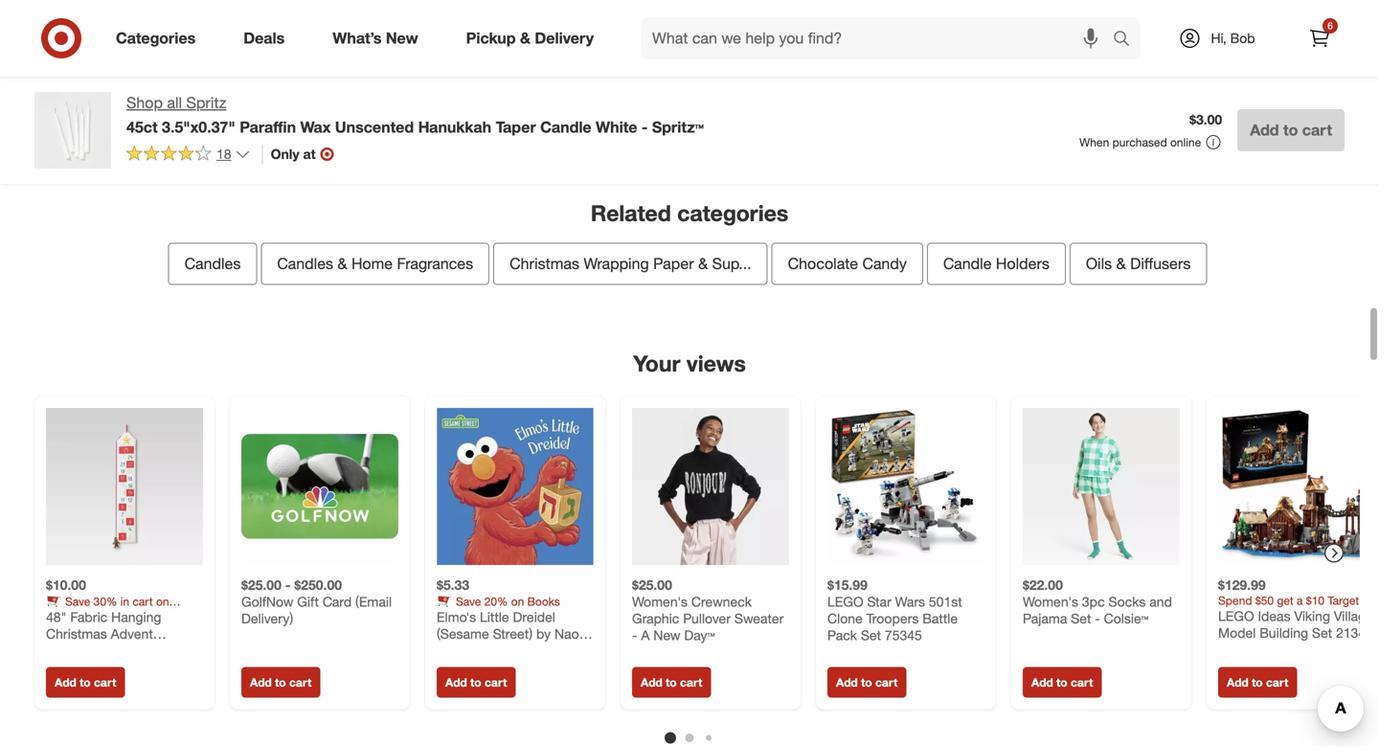 Task type: describe. For each thing, give the bounding box(es) containing it.
add to cart button down "holiday"
[[46, 668, 125, 698]]

2 on from the left
[[511, 595, 524, 609]]

add to cart down "holiday"
[[55, 676, 116, 690]]

card
[[323, 594, 352, 611]]

to for lego star wars 501st clone troopers battle pack set 75345
[[862, 676, 873, 690]]

0 vertical spatial new
[[386, 29, 418, 48]]

add for women's 3pc socks and pajama set - colsie™
[[1032, 676, 1054, 690]]

christmas
[[510, 254, 580, 273]]

to for golfnow gift card (email delivery)
[[275, 676, 286, 690]]

search
[[1105, 31, 1151, 49]]

shop all spritz 45ct 3.5"x0.37" paraffin wax unscented hanukkah taper candle white - spritz™
[[126, 93, 704, 136]]

to down "holiday"
[[80, 676, 91, 690]]

image of 45ct 3.5"x0.37" paraffin wax unscented hanukkah taper candle white - spritz™ image
[[34, 92, 111, 169]]

candles & home fragrances
[[277, 254, 473, 273]]

lego inside "lego ideas viking village model building set 21343"
[[1219, 608, 1255, 625]]

women's 3pc socks and pajama set - colsie™ image
[[1023, 408, 1181, 565]]

battle
[[923, 611, 958, 627]]

kleinberg
[[437, 643, 494, 659]]

add to cart button for women's 3pc socks and pajama set - colsie™
[[1023, 668, 1102, 698]]

elmo's
[[437, 609, 476, 626]]

(board
[[498, 643, 538, 659]]

cart for lego star wars 501st clone troopers battle pack set 75345 image at the right
[[876, 676, 898, 690]]

add to cart button for lego ideas viking village model building set 21343
[[1219, 668, 1298, 698]]

$15.99
[[828, 577, 868, 594]]

candle inside shop all spritz 45ct 3.5"x0.37" paraffin wax unscented hanukkah taper candle white - spritz™
[[541, 118, 592, 136]]

chocolate candy link
[[772, 243, 924, 285]]

chocolate candy
[[788, 254, 907, 273]]

all for shop
[[167, 93, 182, 112]]

categories
[[678, 200, 789, 227]]

& for pickup
[[520, 29, 531, 48]]

naomi
[[555, 626, 594, 643]]

3pc
[[1083, 594, 1105, 611]]

items)
[[662, 68, 712, 90]]

(sesame
[[437, 626, 489, 643]]

45ct
[[126, 118, 158, 136]]

75345
[[885, 627, 923, 644]]

add to cart button for golfnow gift card (email delivery)
[[241, 668, 320, 698]]

your
[[634, 350, 681, 377]]

building
[[1260, 625, 1309, 642]]

socks
[[1109, 594, 1146, 611]]

graphic
[[632, 611, 680, 627]]

oils & diffusers link
[[1070, 243, 1208, 285]]

deals
[[244, 29, 285, 48]]

shop
[[126, 93, 163, 112]]

your views
[[634, 350, 746, 377]]

decor
[[120, 609, 150, 623]]

pickup & delivery link
[[450, 17, 618, 59]]

to inside button
[[814, 70, 829, 88]]

candle holders link
[[927, 243, 1066, 285]]

clone
[[828, 611, 863, 627]]

on inside save 30% in cart on select holiday decor
[[156, 595, 169, 609]]

cart for the women's crewneck graphic pullover sweater - a new day™ image
[[680, 676, 703, 690]]

lego ideas viking village model building set 21343 image
[[1219, 408, 1376, 565]]

when
[[1080, 135, 1110, 149]]

dreidel
[[513, 609, 556, 626]]

white
[[596, 118, 638, 136]]

& left sup... at top right
[[699, 254, 708, 273]]

views
[[687, 350, 746, 377]]

pack
[[828, 627, 858, 644]]

candles link
[[168, 243, 257, 285]]

add to cart for lego star wars 501st clone troopers battle pack set 75345
[[837, 676, 898, 690]]

colsie™
[[1105, 611, 1149, 627]]

pullover
[[683, 611, 731, 627]]

lego star wars 501st clone troopers battle pack set 75345 image
[[828, 408, 985, 565]]

$22.00 women's 3pc socks and pajama set - colsie™
[[1023, 577, 1173, 627]]

- inside shop all spritz 45ct 3.5"x0.37" paraffin wax unscented hanukkah taper candle white - spritz™
[[642, 118, 648, 136]]

to right '$3.00'
[[1284, 121, 1299, 139]]

add for lego ideas viking village model building set 21343
[[1228, 676, 1249, 690]]

deals link
[[227, 17, 309, 59]]

all for add
[[781, 70, 797, 88]]

candles & home fragrances link
[[261, 243, 490, 285]]

add all 4 to cart button
[[735, 58, 876, 100]]

- inside $25.00 women's crewneck graphic pullover sweater - a new day™
[[632, 627, 638, 644]]

purchased
[[1113, 135, 1168, 149]]

30%
[[94, 595, 117, 609]]

elmo's little dreidel (sesame street) by naomi kleinberg (board book) image
[[437, 408, 594, 565]]

wrapping
[[584, 254, 649, 273]]

save 30% in cart on select holiday decor
[[46, 595, 169, 623]]

christmas wrapping paper & sup...
[[510, 254, 752, 273]]

home
[[352, 254, 393, 273]]

20%
[[485, 595, 508, 609]]

cart for 48" fabric hanging christmas advent calendar with gingerbread man counter white - wondershop™ image
[[94, 676, 116, 690]]

add for golfnow gift card (email delivery)
[[250, 676, 272, 690]]

a
[[641, 627, 650, 644]]

to for women's crewneck graphic pullover sweater - a new day™
[[666, 676, 677, 690]]

What can we help you find? suggestions appear below search field
[[641, 17, 1118, 59]]

hanukkah
[[418, 118, 492, 136]]

little
[[480, 609, 509, 626]]

& for oils
[[1117, 254, 1127, 273]]

$25.00 women's crewneck graphic pullover sweater - a new day™
[[632, 577, 784, 644]]

$22.00 inside $22.00 women's 3pc socks and pajama set - colsie™
[[1023, 577, 1064, 594]]

6
[[1328, 20, 1334, 32]]

save for $5.33
[[456, 595, 481, 609]]

add for elmo's little dreidel (sesame street) by naomi kleinberg (board book)
[[446, 676, 467, 690]]

at
[[303, 146, 316, 162]]

lego ideas viking village model building set 21343
[[1219, 608, 1374, 642]]

18 link
[[126, 145, 251, 167]]

$129.99
[[1219, 577, 1267, 594]]

related
[[591, 200, 672, 227]]

add for lego star wars 501st clone troopers battle pack set 75345
[[837, 676, 858, 690]]

4
[[802, 70, 810, 88]]

$10.00
[[46, 577, 86, 594]]

candle holders
[[944, 254, 1050, 273]]

add to cart button right '$3.00'
[[1238, 109, 1345, 151]]

to for women's 3pc socks and pajama set - colsie™
[[1057, 676, 1068, 690]]

add to cart button for women's crewneck graphic pullover sweater - a new day™
[[632, 668, 711, 698]]

add to cart for elmo's little dreidel (sesame street) by naomi kleinberg (board book)
[[446, 676, 507, 690]]

delivery
[[535, 29, 594, 48]]

$25.00 for golfnow gift card (email delivery)
[[241, 577, 282, 594]]

1 vertical spatial candle
[[944, 254, 992, 273]]

pickup
[[466, 29, 516, 48]]

chocolate
[[788, 254, 859, 273]]

subtotal:
[[504, 68, 578, 90]]



Task type: vqa. For each thing, say whether or not it's contained in the screenshot.
PAJAMA
yes



Task type: locate. For each thing, give the bounding box(es) containing it.
save inside save 30% in cart on select holiday decor
[[65, 595, 90, 609]]

add
[[747, 70, 776, 88], [1251, 121, 1280, 139], [55, 676, 76, 690], [250, 676, 272, 690], [446, 676, 467, 690], [641, 676, 663, 690], [837, 676, 858, 690], [1032, 676, 1054, 690], [1228, 676, 1249, 690]]

search button
[[1105, 17, 1151, 63]]

wax
[[300, 118, 331, 136]]

gift
[[297, 594, 319, 611]]

1 horizontal spatial candles
[[277, 254, 333, 273]]

1 horizontal spatial lego
[[1219, 608, 1255, 625]]

sup...
[[713, 254, 752, 273]]

0 horizontal spatial set
[[861, 627, 882, 644]]

cart for lego ideas viking village model building set 21343 image
[[1267, 676, 1289, 690]]

48" fabric hanging christmas advent calendar with gingerbread man counter white - wondershop™ image
[[46, 408, 203, 565]]

save down $5.33
[[456, 595, 481, 609]]

2 save from the left
[[456, 595, 481, 609]]

spritz
[[186, 93, 227, 112]]

cart inside save 30% in cart on select holiday decor
[[133, 595, 153, 609]]

add for women's crewneck graphic pullover sweater - a new day™
[[641, 676, 663, 690]]

hi,
[[1212, 30, 1227, 46]]

add to cart down pajama at right
[[1032, 676, 1094, 690]]

add all 4 to cart
[[747, 70, 863, 88]]

all right shop
[[167, 93, 182, 112]]

day™
[[685, 627, 715, 644]]

set for 3pc
[[1072, 611, 1092, 627]]

-
[[642, 118, 648, 136], [285, 577, 291, 594], [1096, 611, 1101, 627], [632, 627, 638, 644]]

candles
[[185, 254, 241, 273], [277, 254, 333, 273]]

elmo's little dreidel (sesame street) by naomi kleinberg (board book)
[[437, 609, 594, 659]]

to for lego ideas viking village model building set 21343
[[1253, 676, 1264, 690]]

cart right 4
[[833, 70, 863, 88]]

1 $25.00 from the left
[[241, 577, 282, 594]]

add to cart for women's crewneck graphic pullover sweater - a new day™
[[641, 676, 703, 690]]

save for $10.00
[[65, 595, 90, 609]]

$25.00 up the graphic
[[632, 577, 673, 594]]

to down pajama at right
[[1057, 676, 1068, 690]]

cart right in
[[133, 595, 153, 609]]

cart down 6 link
[[1303, 121, 1333, 139]]

set right 'pack'
[[861, 627, 882, 644]]

add left 4
[[747, 70, 776, 88]]

ideas
[[1259, 608, 1291, 625]]

pickup & delivery
[[466, 29, 594, 48]]

& right pickup
[[520, 29, 531, 48]]

women's
[[632, 594, 688, 611], [1023, 594, 1079, 611]]

golfnow gift card (email delivery) image
[[241, 408, 399, 565]]

delivery)
[[241, 611, 293, 627]]

1 vertical spatial $22.00
[[1023, 577, 1064, 594]]

new
[[386, 29, 418, 48], [654, 627, 681, 644]]

0 horizontal spatial $25.00
[[241, 577, 282, 594]]

women's inside $22.00 women's 3pc socks and pajama set - colsie™
[[1023, 594, 1079, 611]]

related categories
[[591, 200, 789, 227]]

women's left 3pc
[[1023, 594, 1079, 611]]

1 horizontal spatial all
[[781, 70, 797, 88]]

- left gift
[[285, 577, 291, 594]]

bob
[[1231, 30, 1256, 46]]

what's
[[333, 29, 382, 48]]

add to cart button down kleinberg
[[437, 668, 516, 698]]

$22.00 left the (4
[[583, 68, 637, 90]]

- left "colsie™"
[[1096, 611, 1101, 627]]

add to cart button down pajama at right
[[1023, 668, 1102, 698]]

0 vertical spatial $22.00
[[583, 68, 637, 90]]

lego inside $15.99 lego star wars 501st clone troopers battle pack set 75345
[[828, 594, 864, 611]]

0 horizontal spatial lego
[[828, 594, 864, 611]]

paraffin
[[240, 118, 296, 136]]

holders
[[997, 254, 1050, 273]]

add to cart down a
[[641, 676, 703, 690]]

$25.00 inside $25.00 women's crewneck graphic pullover sweater - a new day™
[[632, 577, 673, 594]]

village
[[1335, 608, 1374, 625]]

diffusers
[[1131, 254, 1191, 273]]

add to cart button down a
[[632, 668, 711, 698]]

(4
[[642, 68, 657, 90]]

set inside "lego ideas viking village model building set 21343"
[[1313, 625, 1333, 642]]

add down a
[[641, 676, 663, 690]]

1 vertical spatial all
[[167, 93, 182, 112]]

all inside button
[[781, 70, 797, 88]]

cart down 3pc
[[1071, 676, 1094, 690]]

online
[[1171, 135, 1202, 149]]

2 $25.00 from the left
[[632, 577, 673, 594]]

set
[[1072, 611, 1092, 627], [1313, 625, 1333, 642], [861, 627, 882, 644]]

& left home
[[338, 254, 347, 273]]

1 horizontal spatial new
[[654, 627, 681, 644]]

0 horizontal spatial new
[[386, 29, 418, 48]]

cart down day™
[[680, 676, 703, 690]]

add to cart for golfnow gift card (email delivery)
[[250, 676, 312, 690]]

books
[[528, 595, 560, 609]]

add to cart down 'pack'
[[837, 676, 898, 690]]

when purchased online
[[1080, 135, 1202, 149]]

add to cart down model
[[1228, 676, 1289, 690]]

$22.00
[[583, 68, 637, 90], [1023, 577, 1064, 594]]

oils & diffusers
[[1087, 254, 1191, 273]]

save
[[65, 595, 90, 609], [456, 595, 481, 609]]

and
[[1150, 594, 1173, 611]]

all
[[781, 70, 797, 88], [167, 93, 182, 112]]

viking
[[1295, 608, 1331, 625]]

on right 20%
[[511, 595, 524, 609]]

lego up 'pack'
[[828, 594, 864, 611]]

2 candles from the left
[[277, 254, 333, 273]]

cart down building
[[1267, 676, 1289, 690]]

new right a
[[654, 627, 681, 644]]

street)
[[493, 626, 533, 643]]

18
[[217, 146, 231, 162]]

lego
[[828, 594, 864, 611], [1219, 608, 1255, 625]]

all inside shop all spritz 45ct 3.5"x0.37" paraffin wax unscented hanukkah taper candle white - spritz™
[[167, 93, 182, 112]]

model
[[1219, 625, 1257, 642]]

on right decor
[[156, 595, 169, 609]]

& right oils on the top of the page
[[1117, 254, 1127, 273]]

add to cart button for lego star wars 501st clone troopers battle pack set 75345
[[828, 668, 907, 698]]

add to cart for women's 3pc socks and pajama set - colsie™
[[1032, 676, 1094, 690]]

to down clone
[[862, 676, 873, 690]]

1 horizontal spatial candle
[[944, 254, 992, 273]]

0 horizontal spatial save
[[65, 595, 90, 609]]

$25.00
[[241, 577, 282, 594], [632, 577, 673, 594]]

add to cart right '$3.00'
[[1251, 121, 1333, 139]]

women's for $25.00
[[632, 594, 688, 611]]

save down the $10.00
[[65, 595, 90, 609]]

add to cart
[[1251, 121, 1333, 139], [55, 676, 116, 690], [250, 676, 312, 690], [446, 676, 507, 690], [641, 676, 703, 690], [837, 676, 898, 690], [1032, 676, 1094, 690], [1228, 676, 1289, 690]]

1 horizontal spatial set
[[1072, 611, 1092, 627]]

add to cart button down model
[[1219, 668, 1298, 698]]

1 women's from the left
[[632, 594, 688, 611]]

set left 21343
[[1313, 625, 1333, 642]]

all left 4
[[781, 70, 797, 88]]

$15.99 lego star wars 501st clone troopers battle pack set 75345
[[828, 577, 963, 644]]

golfnow
[[241, 594, 294, 611]]

women's for $22.00
[[1023, 594, 1079, 611]]

in
[[120, 595, 129, 609]]

1 vertical spatial new
[[654, 627, 681, 644]]

unscented
[[335, 118, 414, 136]]

candles for candles
[[185, 254, 241, 273]]

add down 'pack'
[[837, 676, 858, 690]]

$25.00 inside the $25.00 - $250.00 golfnow gift card (email delivery)
[[241, 577, 282, 594]]

1 save from the left
[[65, 595, 90, 609]]

cart for golfnow gift card (email delivery) 'image'
[[289, 676, 312, 690]]

0 horizontal spatial on
[[156, 595, 169, 609]]

lego down $129.99
[[1219, 608, 1255, 625]]

oils
[[1087, 254, 1113, 273]]

add to cart button down delivery)
[[241, 668, 320, 698]]

holiday
[[80, 609, 117, 623]]

1 horizontal spatial on
[[511, 595, 524, 609]]

cart inside button
[[833, 70, 863, 88]]

cart for women's 3pc socks and pajama set - colsie™ image
[[1071, 676, 1094, 690]]

to down model
[[1253, 676, 1264, 690]]

new right what's
[[386, 29, 418, 48]]

add down kleinberg
[[446, 676, 467, 690]]

candle right taper
[[541, 118, 592, 136]]

add down "select"
[[55, 676, 76, 690]]

1 horizontal spatial save
[[456, 595, 481, 609]]

add inside button
[[747, 70, 776, 88]]

christmas wrapping paper & sup... link
[[494, 243, 768, 285]]

women's up a
[[632, 594, 688, 611]]

$25.00 up delivery)
[[241, 577, 282, 594]]

0 horizontal spatial candles
[[185, 254, 241, 273]]

0 horizontal spatial $22.00
[[583, 68, 637, 90]]

6 link
[[1299, 17, 1342, 59]]

- inside the $25.00 - $250.00 golfnow gift card (email delivery)
[[285, 577, 291, 594]]

add to cart button down 'pack'
[[828, 668, 907, 698]]

add down delivery)
[[250, 676, 272, 690]]

0 horizontal spatial all
[[167, 93, 182, 112]]

set right pajama at right
[[1072, 611, 1092, 627]]

women's inside $25.00 women's crewneck graphic pullover sweater - a new day™
[[632, 594, 688, 611]]

1 horizontal spatial women's
[[1023, 594, 1079, 611]]

add to cart for lego ideas viking village model building set 21343
[[1228, 676, 1289, 690]]

hi, bob
[[1212, 30, 1256, 46]]

set inside $15.99 lego star wars 501st clone troopers battle pack set 75345
[[861, 627, 882, 644]]

troopers
[[867, 611, 919, 627]]

candles for candles & home fragrances
[[277, 254, 333, 273]]

add down model
[[1228, 676, 1249, 690]]

add to cart button for elmo's little dreidel (sesame street) by naomi kleinberg (board book)
[[437, 668, 516, 698]]

to right 4
[[814, 70, 829, 88]]

1 on from the left
[[156, 595, 169, 609]]

categories
[[116, 29, 196, 48]]

new inside $25.00 women's crewneck graphic pullover sweater - a new day™
[[654, 627, 681, 644]]

- inside $22.00 women's 3pc socks and pajama set - colsie™
[[1096, 611, 1101, 627]]

set for viking
[[1313, 625, 1333, 642]]

only
[[271, 146, 300, 162]]

add to cart down delivery)
[[250, 676, 312, 690]]

set inside $22.00 women's 3pc socks and pajama set - colsie™
[[1072, 611, 1092, 627]]

0 vertical spatial candle
[[541, 118, 592, 136]]

candle
[[541, 118, 592, 136], [944, 254, 992, 273]]

cart down delivery)
[[289, 676, 312, 690]]

cart
[[833, 70, 863, 88], [1303, 121, 1333, 139], [133, 595, 153, 609], [94, 676, 116, 690], [289, 676, 312, 690], [485, 676, 507, 690], [680, 676, 703, 690], [876, 676, 898, 690], [1071, 676, 1094, 690], [1267, 676, 1289, 690]]

add to cart down kleinberg
[[446, 676, 507, 690]]

2 horizontal spatial set
[[1313, 625, 1333, 642]]

cart down (board
[[485, 676, 507, 690]]

to for elmo's little dreidel (sesame street) by naomi kleinberg (board book)
[[471, 676, 482, 690]]

$25.00 for women's crewneck graphic pullover sweater - a new day™
[[632, 577, 673, 594]]

star
[[868, 594, 892, 611]]

0 horizontal spatial women's
[[632, 594, 688, 611]]

21343
[[1337, 625, 1374, 642]]

add down pajama at right
[[1032, 676, 1054, 690]]

0 horizontal spatial candle
[[541, 118, 592, 136]]

candy
[[863, 254, 907, 273]]

$25.00 - $250.00 golfnow gift card (email delivery)
[[241, 577, 392, 627]]

book)
[[542, 643, 578, 659]]

candle left holders
[[944, 254, 992, 273]]

1 candles from the left
[[185, 254, 241, 273]]

- right white
[[642, 118, 648, 136]]

to down delivery)
[[275, 676, 286, 690]]

501st
[[929, 594, 963, 611]]

to down kleinberg
[[471, 676, 482, 690]]

pajama
[[1023, 611, 1068, 627]]

- left a
[[632, 627, 638, 644]]

to down the graphic
[[666, 676, 677, 690]]

$22.00 up pajama at right
[[1023, 577, 1064, 594]]

add right '$3.00'
[[1251, 121, 1280, 139]]

1 horizontal spatial $22.00
[[1023, 577, 1064, 594]]

2 women's from the left
[[1023, 594, 1079, 611]]

cart down "75345"
[[876, 676, 898, 690]]

1 horizontal spatial $25.00
[[632, 577, 673, 594]]

0 vertical spatial all
[[781, 70, 797, 88]]

cart down "holiday"
[[94, 676, 116, 690]]

what's new link
[[316, 17, 442, 59]]

only at
[[271, 146, 316, 162]]

$250.00
[[295, 577, 342, 594]]

& for candles
[[338, 254, 347, 273]]

what's new
[[333, 29, 418, 48]]

subtotal: $22.00 (4 items)
[[504, 68, 712, 90]]

cart for elmo's little dreidel (sesame street) by naomi kleinberg (board book) image
[[485, 676, 507, 690]]

women's crewneck graphic pullover sweater - a new day™ image
[[632, 408, 790, 565]]



